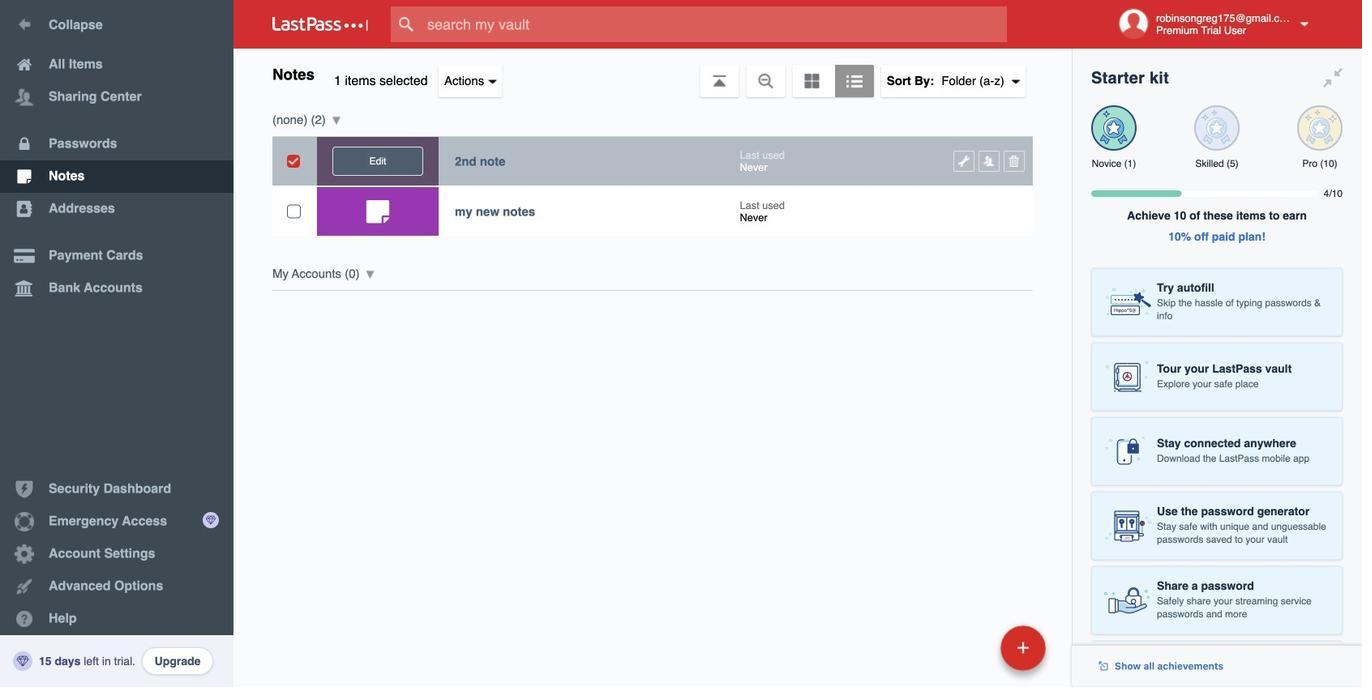Task type: describe. For each thing, give the bounding box(es) containing it.
search my vault text field
[[391, 6, 1039, 42]]

new item navigation
[[890, 621, 1056, 688]]

vault options navigation
[[234, 49, 1073, 97]]

main navigation navigation
[[0, 0, 234, 688]]



Task type: locate. For each thing, give the bounding box(es) containing it.
lastpass image
[[273, 17, 368, 32]]

new item element
[[890, 626, 1052, 672]]

Search search field
[[391, 6, 1039, 42]]



Task type: vqa. For each thing, say whether or not it's contained in the screenshot.
New item icon
no



